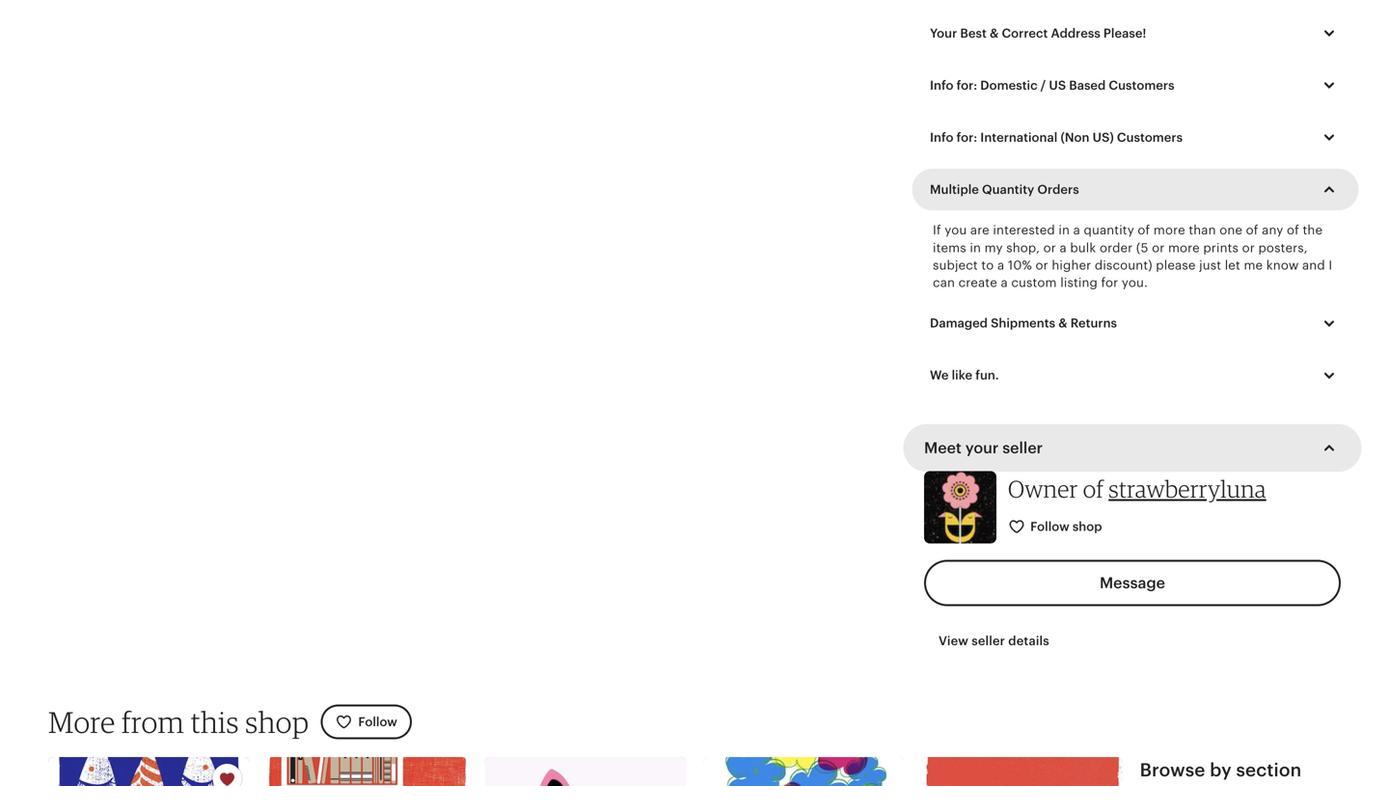 Task type: describe. For each thing, give the bounding box(es) containing it.
create
[[959, 276, 998, 290]]

multiple quantity orders
[[930, 182, 1080, 197]]

info for: domestic / us based customers button
[[916, 65, 1356, 106]]

if you are interested in a quantity of more than one of any of the items in my shop, or a bulk order (5 or more prints or posters, subject to a 10% or higher discount) please just let me know and i can create a custom listing for you.
[[933, 223, 1333, 290]]

damaged shipments & returns
[[930, 316, 1118, 331]]

prints
[[1204, 241, 1239, 255]]

shop inside button
[[1073, 520, 1103, 534]]

know
[[1267, 258, 1300, 273]]

you
[[945, 223, 967, 238]]

we
[[930, 368, 949, 383]]

bulk
[[1071, 241, 1097, 255]]

for: for domestic
[[957, 78, 978, 93]]

can
[[933, 276, 956, 290]]

a up "bulk"
[[1074, 223, 1081, 238]]

us)
[[1093, 130, 1115, 145]]

let
[[1225, 258, 1241, 273]]

(non
[[1061, 130, 1090, 145]]

shipments
[[991, 316, 1056, 331]]

more
[[48, 705, 115, 740]]

follow for follow shop
[[1031, 520, 1070, 534]]

multiple quantity orders button
[[916, 169, 1356, 210]]

to
[[982, 258, 995, 273]]

quantity
[[983, 182, 1035, 197]]

orders
[[1038, 182, 1080, 197]]

/
[[1041, 78, 1046, 93]]

if
[[933, 223, 942, 238]]

like
[[952, 368, 973, 383]]

damaged
[[930, 316, 988, 331]]

owner of strawberryluna
[[1009, 475, 1267, 503]]

10%
[[1008, 258, 1033, 273]]

customers inside dropdown button
[[1109, 78, 1175, 93]]

of left any
[[1247, 223, 1259, 238]]

view seller details link
[[925, 624, 1064, 659]]

listing
[[1061, 276, 1098, 290]]

custom
[[1012, 276, 1058, 290]]

owner
[[1009, 475, 1079, 503]]

(5
[[1137, 241, 1149, 255]]

info for info for: international (non us) customers
[[930, 130, 954, 145]]

or up me
[[1243, 241, 1256, 255]]

you.
[[1122, 276, 1148, 290]]

message button
[[925, 560, 1342, 607]]

of left the on the right
[[1288, 223, 1300, 238]]

us
[[1050, 78, 1067, 93]]

0 vertical spatial in
[[1059, 223, 1070, 238]]

your best & correct address please!
[[930, 26, 1147, 41]]

for
[[1102, 276, 1119, 290]]

address
[[1052, 26, 1101, 41]]

fun.
[[976, 368, 1000, 383]]

seller inside "dropdown button"
[[1003, 439, 1043, 457]]

order
[[1100, 241, 1133, 255]]

meet your seller button
[[907, 425, 1359, 471]]

the
[[1303, 223, 1323, 238]]

details
[[1009, 634, 1050, 649]]

your best & correct address please! button
[[916, 13, 1356, 54]]

one
[[1220, 223, 1243, 238]]

strawberryluna link
[[1109, 475, 1267, 503]]

your
[[930, 26, 958, 41]]

modern art screenprint scandinavian style  - 3 fish art print - indigo wall art - silkscreen modern print coastal kitchen art - three fish image
[[48, 757, 249, 787]]



Task type: locate. For each thing, give the bounding box(es) containing it.
1 vertical spatial for:
[[957, 130, 978, 145]]

or up custom
[[1036, 258, 1049, 273]]

browse by section
[[1140, 760, 1302, 781]]

follow shop
[[1031, 520, 1103, 534]]

meet
[[925, 439, 962, 457]]

seller right your
[[1003, 439, 1043, 457]]

follow for follow
[[358, 715, 398, 730]]

best
[[961, 26, 987, 41]]

1 vertical spatial &
[[1059, 316, 1068, 331]]

info for info for: domestic / us based customers
[[930, 78, 954, 93]]

for: left domestic
[[957, 78, 978, 93]]

for: for international
[[957, 130, 978, 145]]

0 vertical spatial &
[[990, 26, 999, 41]]

any
[[1263, 223, 1284, 238]]

info for: domestic / us based customers
[[930, 78, 1175, 93]]

view
[[939, 634, 969, 649]]

by
[[1211, 760, 1232, 781]]

0 vertical spatial follow
[[1031, 520, 1070, 534]]

0 horizontal spatial in
[[970, 241, 982, 255]]

for: inside dropdown button
[[957, 130, 978, 145]]

quantity
[[1084, 223, 1135, 238]]

or
[[1044, 241, 1057, 255], [1152, 241, 1165, 255], [1243, 241, 1256, 255], [1036, 258, 1049, 273]]

1 horizontal spatial in
[[1059, 223, 1070, 238]]

follow
[[1031, 520, 1070, 534], [358, 715, 398, 730]]

please!
[[1104, 26, 1147, 41]]

just
[[1200, 258, 1222, 273]]

1 vertical spatial info
[[930, 130, 954, 145]]

me
[[1245, 258, 1264, 273]]

higher
[[1052, 258, 1092, 273]]

items
[[933, 241, 967, 255]]

1 horizontal spatial shop
[[1073, 520, 1103, 534]]

browse
[[1140, 760, 1206, 781]]

multiple
[[930, 182, 980, 197]]

view seller details
[[939, 634, 1050, 649]]

or right (5
[[1152, 241, 1165, 255]]

strawberryluna
[[1109, 475, 1267, 503]]

follow button
[[321, 705, 412, 740]]

based
[[1070, 78, 1106, 93]]

1 info from the top
[[930, 78, 954, 93]]

section
[[1237, 760, 1302, 781]]

follow inside follow shop button
[[1031, 520, 1070, 534]]

1 for: from the top
[[957, 78, 978, 93]]

in up the 'higher'
[[1059, 223, 1070, 238]]

0 horizontal spatial shop
[[245, 705, 309, 740]]

1 horizontal spatial &
[[1059, 316, 1068, 331]]

shop,
[[1007, 241, 1041, 255]]

0 horizontal spatial follow
[[358, 715, 398, 730]]

for: inside dropdown button
[[957, 78, 978, 93]]

2 for: from the top
[[957, 130, 978, 145]]

0 vertical spatial shop
[[1073, 520, 1103, 534]]

seller right view
[[972, 634, 1006, 649]]

correct
[[1002, 26, 1049, 41]]

more from this shop
[[48, 705, 309, 740]]

are
[[971, 223, 990, 238]]

2 info from the top
[[930, 130, 954, 145]]

more up please
[[1169, 241, 1200, 255]]

in down are
[[970, 241, 982, 255]]

1 vertical spatial shop
[[245, 705, 309, 740]]

& left returns
[[1059, 316, 1068, 331]]

& for best
[[990, 26, 999, 41]]

more left than
[[1154, 223, 1186, 238]]

follow shop button
[[994, 509, 1119, 545]]

more
[[1154, 223, 1186, 238], [1169, 241, 1200, 255]]

a right to
[[998, 258, 1005, 273]]

we like fun.
[[930, 368, 1000, 383]]

0 vertical spatial info
[[930, 78, 954, 93]]

this
[[191, 705, 239, 740]]

than
[[1189, 223, 1217, 238]]

info inside dropdown button
[[930, 78, 954, 93]]

info down your
[[930, 78, 954, 93]]

i
[[1329, 258, 1333, 273]]

of up follow shop
[[1084, 475, 1104, 503]]

info up multiple
[[930, 130, 954, 145]]

0 vertical spatial customers
[[1109, 78, 1175, 93]]

your
[[966, 439, 999, 457]]

0 vertical spatial more
[[1154, 223, 1186, 238]]

seller
[[1003, 439, 1043, 457], [972, 634, 1006, 649]]

we like fun. button
[[916, 355, 1356, 396]]

0 horizontal spatial &
[[990, 26, 999, 41]]

international
[[981, 130, 1058, 145]]

message
[[1100, 575, 1166, 592]]

1 vertical spatial seller
[[972, 634, 1006, 649]]

subject
[[933, 258, 978, 273]]

0 vertical spatial for:
[[957, 78, 978, 93]]

& for shipments
[[1059, 316, 1068, 331]]

in
[[1059, 223, 1070, 238], [970, 241, 982, 255]]

black cat sticker kitty laptop tumbler sticker die cut fun cute pink oh hai cat image
[[485, 757, 686, 787]]

returns
[[1071, 316, 1118, 331]]

&
[[990, 26, 999, 41], [1059, 316, 1068, 331]]

customers down your best & correct address please! dropdown button
[[1109, 78, 1175, 93]]

1 vertical spatial customers
[[1118, 130, 1183, 145]]

for: left international
[[957, 130, 978, 145]]

interested
[[994, 223, 1056, 238]]

shop down the owner
[[1073, 520, 1103, 534]]

domestic
[[981, 78, 1038, 93]]

and
[[1303, 258, 1326, 273]]

summer flower art print - hand screenprinted limited edition silkscreen - almost sold out image
[[704, 757, 905, 787]]

discount)
[[1095, 258, 1153, 273]]

for:
[[957, 78, 978, 93], [957, 130, 978, 145]]

follow inside the follow button
[[358, 715, 398, 730]]

my
[[985, 241, 1003, 255]]

1 horizontal spatial follow
[[1031, 520, 1070, 534]]

from
[[122, 705, 184, 740]]

customers right us)
[[1118, 130, 1183, 145]]

or right shop,
[[1044, 241, 1057, 255]]

info for: international (non us) customers
[[930, 130, 1183, 145]]

please
[[1157, 258, 1196, 273]]

posters,
[[1259, 241, 1309, 255]]

info
[[930, 78, 954, 93], [930, 130, 954, 145]]

a
[[1074, 223, 1081, 238], [1060, 241, 1067, 255], [998, 258, 1005, 273], [1001, 276, 1008, 290]]

damaged shipments & returns button
[[916, 303, 1356, 344]]

a right create
[[1001, 276, 1008, 290]]

meet your seller
[[925, 439, 1043, 457]]

info for: international (non us) customers button
[[916, 117, 1356, 158]]

shop right the this
[[245, 705, 309, 740]]

0 vertical spatial seller
[[1003, 439, 1043, 457]]

of up (5
[[1138, 223, 1151, 238]]

info inside dropdown button
[[930, 130, 954, 145]]

customers
[[1109, 78, 1175, 93], [1118, 130, 1183, 145]]

shop
[[1073, 520, 1103, 534], [245, 705, 309, 740]]

customers inside dropdown button
[[1118, 130, 1183, 145]]

& right best
[[990, 26, 999, 41]]

a up the 'higher'
[[1060, 241, 1067, 255]]

1 vertical spatial in
[[970, 241, 982, 255]]

1 vertical spatial more
[[1169, 241, 1200, 255]]

owner of <a href='https://www.etsy.com/shop/strawberryluna?ref=l2-about-shopname' class='wt-text-link'>strawberryluna</a> image
[[925, 471, 997, 544]]

1 vertical spatial follow
[[358, 715, 398, 730]]



Task type: vqa. For each thing, say whether or not it's contained in the screenshot.
'my'
yes



